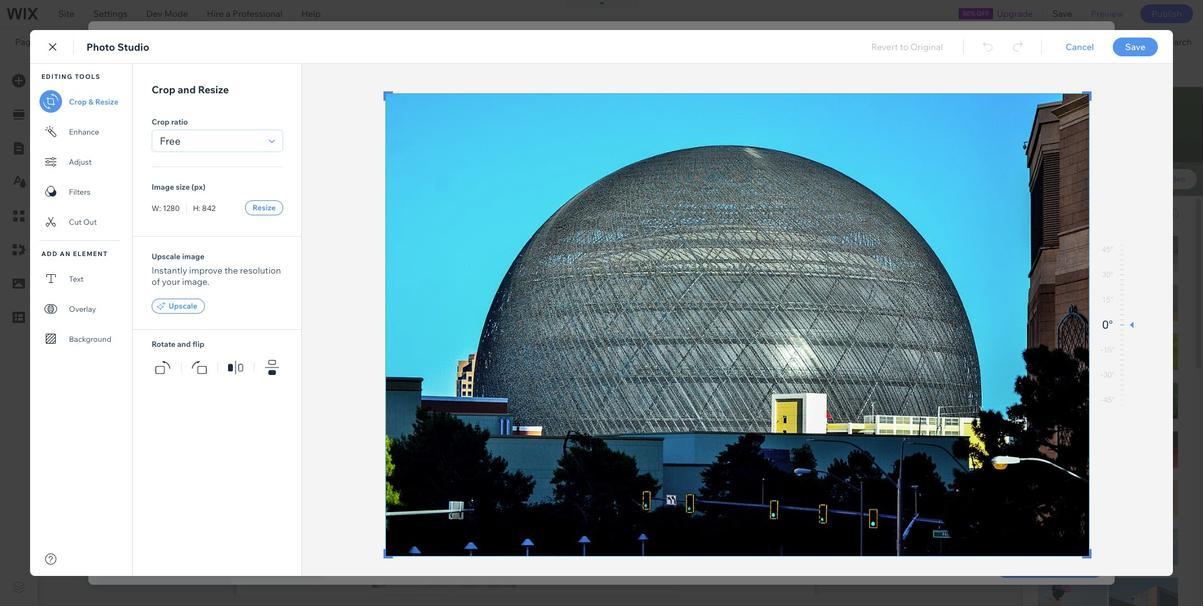 Task type: vqa. For each thing, say whether or not it's contained in the screenshot.
https://johnsmith43233.wixstudio.io/my-site-5 Connect Domain
no



Task type: describe. For each thing, give the bounding box(es) containing it.
dev mode
[[146, 8, 188, 19]]

tools button
[[1077, 28, 1136, 56]]

backgrounds
[[1076, 209, 1129, 220]]

50% button
[[1030, 28, 1076, 56]]

publish button
[[1140, 4, 1193, 23]]

save
[[1052, 8, 1072, 19]]

section background
[[1038, 128, 1121, 140]]

0 vertical spatial settings
[[93, 8, 127, 19]]

home
[[47, 36, 75, 48]]

50% off
[[963, 9, 989, 18]]

site
[[58, 8, 74, 19]]

mode
[[164, 8, 188, 19]]

strip background
[[1038, 206, 1109, 217]]

layout
[[1153, 97, 1181, 109]]

preview
[[1091, 8, 1123, 19]]

preview button
[[1082, 0, 1133, 28]]

save button
[[1043, 0, 1082, 28]]

off
[[977, 9, 989, 18]]

help
[[301, 8, 321, 19]]

search button
[[1137, 28, 1203, 56]]

design for
[[1046, 307, 1108, 320]]

professional
[[232, 8, 283, 19]]



Task type: locate. For each thing, give the bounding box(es) containing it.
selected
[[1038, 209, 1074, 220]]

search
[[1163, 36, 1192, 48]]

background right strip
[[1060, 206, 1109, 217]]

1 vertical spatial background
[[1060, 206, 1109, 217]]

video
[[1165, 174, 1185, 184]]

1 vertical spatial settings
[[1092, 125, 1125, 135]]

50%
[[963, 9, 975, 18], [1050, 36, 1068, 48]]

background down content
[[1071, 128, 1121, 140]]

50% inside button
[[1050, 36, 1068, 48]]

selected backgrounds
[[1038, 209, 1129, 220]]

0 horizontal spatial settings
[[93, 8, 127, 19]]

a
[[226, 8, 231, 19]]

publish
[[1152, 8, 1182, 19]]

design for life
[[1046, 307, 1130, 320]]

hire a professional
[[207, 8, 283, 19]]

background for strip background
[[1060, 206, 1109, 217]]

upgrade
[[997, 8, 1033, 19]]

settings left dev
[[93, 8, 127, 19]]

50% for 50% off
[[963, 9, 975, 18]]

1 vertical spatial 50%
[[1050, 36, 1068, 48]]

life
[[1110, 307, 1130, 320]]

color
[[1049, 174, 1068, 184]]

50% left off
[[963, 9, 975, 18]]

0 vertical spatial background
[[1071, 128, 1121, 140]]

1 horizontal spatial 50%
[[1050, 36, 1068, 48]]

background for section background
[[1071, 128, 1121, 140]]

50% down save button
[[1050, 36, 1068, 48]]

title
[[1038, 283, 1056, 294]]

dev
[[146, 8, 162, 19]]

background
[[1071, 128, 1121, 140], [1060, 206, 1109, 217]]

hire
[[207, 8, 224, 19]]

0 vertical spatial 50%
[[963, 9, 975, 18]]

1 horizontal spatial settings
[[1092, 125, 1125, 135]]

strip
[[1038, 206, 1058, 217]]

settings
[[93, 8, 127, 19], [1092, 125, 1125, 135]]

settings down content
[[1092, 125, 1125, 135]]

tools
[[1103, 36, 1125, 48]]

content
[[1060, 97, 1094, 109]]

0 horizontal spatial 50%
[[963, 9, 975, 18]]

section
[[1038, 128, 1069, 140]]

50% for 50%
[[1050, 36, 1068, 48]]



